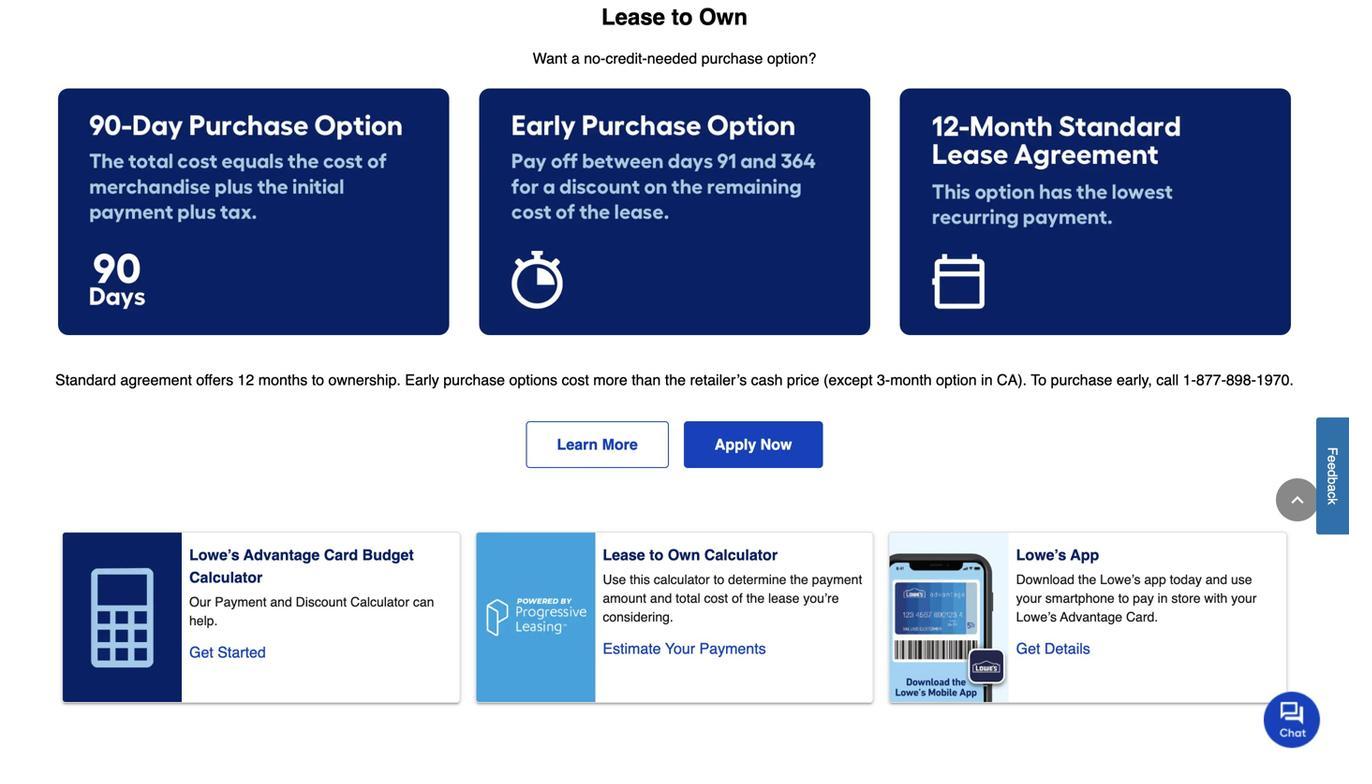 Task type: vqa. For each thing, say whether or not it's contained in the screenshot.
help.
yes



Task type: locate. For each thing, give the bounding box(es) containing it.
and inside lowe's advantage card budget calculator our payment and discount calculator can help.
[[270, 595, 292, 610]]

1 horizontal spatial calculator
[[350, 595, 409, 610]]

1-
[[1183, 371, 1196, 389]]

and inside lease to own calculator use this calculator to determine the payment amount and total cost of the lease you're considering.
[[650, 591, 672, 606]]

1 horizontal spatial and
[[650, 591, 672, 606]]

0 vertical spatial in
[[981, 371, 993, 389]]

calculator left "can"
[[350, 595, 409, 610]]

option
[[936, 371, 977, 389]]

a smartphone displaying a preview of the lowe's mobile app. image
[[890, 533, 1009, 702]]

1 horizontal spatial your
[[1231, 591, 1257, 606]]

no-
[[584, 50, 605, 67]]

more
[[593, 371, 627, 389]]

today
[[1170, 572, 1202, 587]]

k
[[1325, 498, 1340, 505]]

get down help. at the left bottom
[[189, 644, 213, 661]]

0 vertical spatial cost
[[562, 371, 589, 389]]

lowe's up get details
[[1016, 610, 1057, 625]]

use
[[1231, 572, 1252, 587]]

to right months
[[312, 371, 324, 389]]

early purchase option. pay off between days 91 and 364 for discount on remaining cost of the lease. image
[[479, 89, 870, 335]]

898-
[[1226, 371, 1256, 389]]

1 horizontal spatial advantage
[[1060, 610, 1122, 625]]

and inside lowe's app download the lowe's app today and use your smartphone to pay in store with your lowe's advantage card.
[[1205, 572, 1227, 587]]

12
[[238, 371, 254, 389]]

lease
[[768, 591, 800, 606]]

lease
[[601, 4, 665, 30], [603, 547, 645, 564]]

options
[[509, 371, 557, 389]]

want a no-credit-needed purchase option?
[[533, 50, 816, 67]]

in
[[981, 371, 993, 389], [1158, 591, 1168, 606]]

e
[[1325, 455, 1340, 463], [1325, 463, 1340, 470]]

lowe's advantage card budget calculator our payment and discount calculator can help.
[[189, 547, 434, 628]]

amount
[[603, 591, 646, 606]]

1 vertical spatial in
[[1158, 591, 1168, 606]]

a up k
[[1325, 485, 1340, 492]]

call
[[1156, 371, 1179, 389]]

0 vertical spatial calculator
[[704, 547, 778, 564]]

to inside lowe's app download the lowe's app today and use your smartphone to pay in store with your lowe's advantage card.
[[1118, 591, 1129, 606]]

the right than
[[665, 371, 686, 389]]

the up smartphone
[[1078, 572, 1096, 587]]

smartphone
[[1045, 591, 1115, 606]]

cost
[[562, 371, 589, 389], [704, 591, 728, 606]]

own
[[699, 4, 748, 30], [668, 547, 700, 564]]

a inside button
[[1325, 485, 1340, 492]]

2 your from the left
[[1231, 591, 1257, 606]]

retailer's
[[690, 371, 747, 389]]

1 vertical spatial a
[[1325, 485, 1340, 492]]

discount
[[296, 595, 347, 610]]

apply
[[715, 436, 756, 453]]

0 horizontal spatial and
[[270, 595, 292, 610]]

2 horizontal spatial calculator
[[704, 547, 778, 564]]

chat invite button image
[[1264, 691, 1321, 749]]

with
[[1204, 591, 1228, 606]]

0 horizontal spatial your
[[1016, 591, 1042, 606]]

in left ca).
[[981, 371, 993, 389]]

lowe's inside lowe's advantage card budget calculator our payment and discount calculator can help.
[[189, 547, 239, 564]]

0 vertical spatial advantage
[[243, 547, 320, 564]]

this
[[630, 572, 650, 587]]

1 vertical spatial own
[[668, 547, 700, 564]]

purchase left option?
[[701, 50, 763, 67]]

your down use
[[1231, 591, 1257, 606]]

lease to own calculator use this calculator to determine the payment amount and total cost of the lease you're considering.
[[603, 547, 862, 625]]

considering.
[[603, 610, 673, 625]]

your down download
[[1016, 591, 1042, 606]]

1 vertical spatial lease
[[603, 547, 645, 564]]

f e e d b a c k
[[1325, 447, 1340, 505]]

lowe's up our
[[189, 547, 239, 564]]

apply now
[[715, 436, 792, 453]]

0 vertical spatial a
[[571, 50, 580, 67]]

purchase right to
[[1051, 371, 1112, 389]]

payment
[[215, 595, 267, 610]]

calculator
[[704, 547, 778, 564], [189, 569, 263, 586], [350, 595, 409, 610]]

and left total
[[650, 591, 672, 606]]

0 horizontal spatial cost
[[562, 371, 589, 389]]

and left discount
[[270, 595, 292, 610]]

1 horizontal spatial in
[[1158, 591, 1168, 606]]

and for lowe's advantage card budget calculator
[[270, 595, 292, 610]]

12-month standard lease agreement. this option has the lowest recurring payment. image
[[900, 89, 1291, 335]]

1 horizontal spatial get
[[1016, 640, 1040, 658]]

lowe's up "pay" at the bottom of page
[[1100, 572, 1141, 587]]

in right "pay" at the bottom of page
[[1158, 591, 1168, 606]]

lowe's advantage card budget calculator. our payment and discount calculator can help. get started. image
[[63, 533, 182, 702]]

and
[[1205, 572, 1227, 587], [650, 591, 672, 606], [270, 595, 292, 610]]

calculator up payment
[[189, 569, 263, 586]]

app
[[1070, 547, 1099, 564]]

0 vertical spatial own
[[699, 4, 748, 30]]

0 horizontal spatial advantage
[[243, 547, 320, 564]]

own inside lease to own calculator use this calculator to determine the payment amount and total cost of the lease you're considering.
[[668, 547, 700, 564]]

1 horizontal spatial a
[[1325, 485, 1340, 492]]

cash
[[751, 371, 783, 389]]

determine
[[728, 572, 786, 587]]

your
[[665, 640, 695, 658]]

0 horizontal spatial get
[[189, 644, 213, 661]]

0 horizontal spatial a
[[571, 50, 580, 67]]

1 horizontal spatial cost
[[704, 591, 728, 606]]

purchase
[[701, 50, 763, 67], [443, 371, 505, 389], [1051, 371, 1112, 389]]

download
[[1016, 572, 1074, 587]]

lease up credit-
[[601, 4, 665, 30]]

calculator
[[654, 572, 710, 587]]

advantage
[[243, 547, 320, 564], [1060, 610, 1122, 625]]

own up calculator
[[668, 547, 700, 564]]

of
[[732, 591, 743, 606]]

e up b
[[1325, 463, 1340, 470]]

more
[[602, 436, 638, 453]]

e up d
[[1325, 455, 1340, 463]]

standard
[[55, 371, 116, 389]]

to
[[671, 4, 693, 30], [312, 371, 324, 389], [649, 547, 664, 564], [713, 572, 724, 587], [1118, 591, 1129, 606]]

learn more link
[[526, 421, 669, 468]]

lease for lease to own calculator use this calculator to determine the payment amount and total cost of the lease you're considering.
[[603, 547, 645, 564]]

cost left of
[[704, 591, 728, 606]]

can
[[413, 595, 434, 610]]

advantage inside lowe's advantage card budget calculator our payment and discount calculator can help.
[[243, 547, 320, 564]]

lowe's
[[189, 547, 239, 564], [1016, 547, 1066, 564], [1100, 572, 1141, 587], [1016, 610, 1057, 625]]

advantage left card on the bottom of page
[[243, 547, 320, 564]]

now
[[760, 436, 792, 453]]

purchase right early
[[443, 371, 505, 389]]

get details
[[1016, 640, 1090, 658]]

the
[[665, 371, 686, 389], [790, 572, 808, 587], [1078, 572, 1096, 587], [746, 591, 765, 606]]

2 horizontal spatial and
[[1205, 572, 1227, 587]]

estimate
[[603, 640, 661, 658]]

f e e d b a c k button
[[1316, 418, 1349, 535]]

payment
[[812, 572, 862, 587]]

get left details
[[1016, 640, 1040, 658]]

our
[[189, 595, 211, 610]]

1 vertical spatial advantage
[[1060, 610, 1122, 625]]

(except
[[824, 371, 873, 389]]

your
[[1016, 591, 1042, 606], [1231, 591, 1257, 606]]

lease up use
[[603, 547, 645, 564]]

card
[[324, 547, 358, 564]]

get started
[[189, 644, 266, 661]]

1 vertical spatial cost
[[704, 591, 728, 606]]

own for lease to own
[[699, 4, 748, 30]]

credit-
[[605, 50, 647, 67]]

lease inside lease to own calculator use this calculator to determine the payment amount and total cost of the lease you're considering.
[[603, 547, 645, 564]]

advantage down smartphone
[[1060, 610, 1122, 625]]

get
[[1016, 640, 1040, 658], [189, 644, 213, 661]]

card.
[[1126, 610, 1158, 625]]

2 horizontal spatial purchase
[[1051, 371, 1112, 389]]

0 vertical spatial lease
[[601, 4, 665, 30]]

cost left more
[[562, 371, 589, 389]]

details
[[1044, 640, 1090, 658]]

needed
[[647, 50, 697, 67]]

a left no-
[[571, 50, 580, 67]]

to left "pay" at the bottom of page
[[1118, 591, 1129, 606]]

0 horizontal spatial in
[[981, 371, 993, 389]]

own up want a no-credit-needed purchase option?
[[699, 4, 748, 30]]

calculator up "determine"
[[704, 547, 778, 564]]

a
[[571, 50, 580, 67], [1325, 485, 1340, 492]]

and up with at bottom
[[1205, 572, 1227, 587]]

1 vertical spatial calculator
[[189, 569, 263, 586]]

help.
[[189, 614, 218, 628]]



Task type: describe. For each thing, give the bounding box(es) containing it.
option?
[[767, 50, 816, 67]]

offers
[[196, 371, 233, 389]]

chevron up image
[[1288, 491, 1307, 510]]

0 horizontal spatial purchase
[[443, 371, 505, 389]]

than
[[632, 371, 661, 389]]

use
[[603, 572, 626, 587]]

cost inside lease to own calculator use this calculator to determine the payment amount and total cost of the lease you're considering.
[[704, 591, 728, 606]]

f
[[1325, 447, 1340, 455]]

apply now link
[[684, 421, 823, 468]]

learn
[[557, 436, 598, 453]]

learn more
[[557, 436, 638, 453]]

b
[[1325, 477, 1340, 485]]

advantage inside lowe's app download the lowe's app today and use your smartphone to pay in store with your lowe's advantage card.
[[1060, 610, 1122, 625]]

ca).
[[997, 371, 1027, 389]]

get for get details
[[1016, 640, 1040, 658]]

budget
[[362, 547, 414, 564]]

c
[[1325, 492, 1340, 498]]

month
[[890, 371, 932, 389]]

1970.
[[1256, 371, 1294, 389]]

2 vertical spatial calculator
[[350, 595, 409, 610]]

price
[[787, 371, 819, 389]]

and for lowe's app
[[1205, 572, 1227, 587]]

early,
[[1117, 371, 1152, 389]]

2 e from the top
[[1325, 463, 1340, 470]]

the up 'lease' on the bottom of page
[[790, 572, 808, 587]]

1 your from the left
[[1016, 591, 1042, 606]]

in inside lowe's app download the lowe's app today and use your smartphone to pay in store with your lowe's advantage card.
[[1158, 591, 1168, 606]]

to right calculator
[[713, 572, 724, 587]]

1 e from the top
[[1325, 455, 1340, 463]]

standard agreement offers 12 months to ownership. early purchase options cost more than the retailer's cash price (except 3-month option in ca). to purchase early, call 1-877-898-1970.
[[55, 371, 1294, 389]]

you're
[[803, 591, 839, 606]]

90-day purchase option. the total cost equals the cost of merchandise plus initial payment plus tax. image
[[58, 89, 449, 335]]

app
[[1144, 572, 1166, 587]]

calculator inside lease to own calculator use this calculator to determine the payment amount and total cost of the lease you're considering.
[[704, 547, 778, 564]]

store
[[1171, 591, 1201, 606]]

early
[[405, 371, 439, 389]]

3-
[[877, 371, 890, 389]]

lease to own
[[601, 4, 748, 30]]

lease for lease to own
[[601, 4, 665, 30]]

lowe's up download
[[1016, 547, 1066, 564]]

own for lease to own calculator use this calculator to determine the payment amount and total cost of the lease you're considering.
[[668, 547, 700, 564]]

get for get started
[[189, 644, 213, 661]]

pay
[[1133, 591, 1154, 606]]

scroll to top element
[[1276, 479, 1319, 522]]

ownership.
[[328, 371, 401, 389]]

0 horizontal spatial calculator
[[189, 569, 263, 586]]

want
[[533, 50, 567, 67]]

to
[[1031, 371, 1047, 389]]

d
[[1325, 470, 1340, 477]]

the right of
[[746, 591, 765, 606]]

months
[[258, 371, 308, 389]]

to up want a no-credit-needed purchase option?
[[671, 4, 693, 30]]

1 horizontal spatial purchase
[[701, 50, 763, 67]]

estimate your payments
[[603, 640, 766, 658]]

to up this
[[649, 547, 664, 564]]

lowe's app download the lowe's app today and use your smartphone to pay in store with your lowe's advantage card.
[[1016, 547, 1257, 625]]

the inside lowe's app download the lowe's app today and use your smartphone to pay in store with your lowe's advantage card.
[[1078, 572, 1096, 587]]

agreement
[[120, 371, 192, 389]]

started
[[218, 644, 266, 661]]

powered by progressive leasing logo. image
[[476, 533, 595, 702]]

payments
[[699, 640, 766, 658]]

877-
[[1196, 371, 1226, 389]]

total
[[676, 591, 700, 606]]



